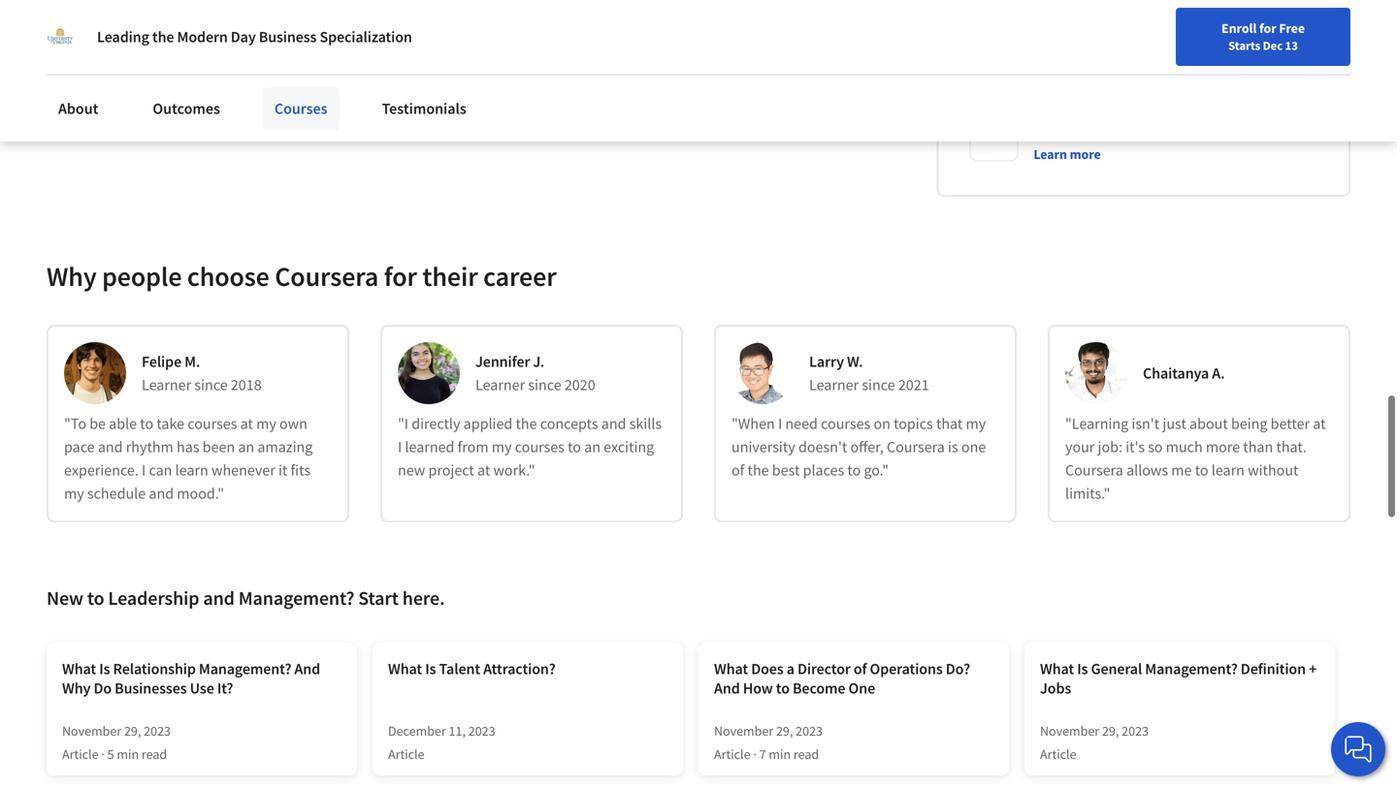 Task type: locate. For each thing, give the bounding box(es) containing it.
1 what from the left
[[62, 660, 96, 679]]

article inside december 11, 2023 article
[[388, 746, 424, 763]]

1 vertical spatial coursera
[[887, 437, 945, 457]]

· left 5
[[101, 746, 105, 763]]

read right 7
[[793, 746, 819, 763]]

1 horizontal spatial learn
[[1211, 461, 1245, 480]]

for left their
[[384, 259, 417, 293]]

read for how
[[793, 746, 819, 763]]

of right director
[[854, 660, 867, 679]]

to inside "i directly applied the concepts and skills i learned from my courses to an exciting new project at work."
[[568, 437, 581, 457]]

november up 5
[[62, 723, 121, 740]]

at right better
[[1313, 414, 1326, 434]]

2 29, from the left
[[776, 723, 793, 740]]

november inside november 29, 2023 article · 5 min read
[[62, 723, 121, 740]]

hours
[[161, 95, 193, 112]]

29, inside november 29, 2023 article · 7 min read
[[776, 723, 793, 740]]

learner down felipe
[[142, 375, 191, 395]]

min inside november 29, 2023 article · 5 min read
[[117, 746, 139, 763]]

learner for jennifer
[[475, 375, 525, 395]]

4 2023 from the left
[[1122, 723, 1149, 740]]

career
[[483, 259, 556, 293]]

1 vertical spatial more
[[1070, 145, 1101, 163]]

management? inside what is general management? definition + jobs
[[1145, 660, 1238, 679]]

specialization
[[320, 27, 412, 47]]

and up exciting
[[601, 414, 626, 434]]

29, for and
[[776, 723, 793, 740]]

management? inside what is relationship management? and why do businesses use it?
[[199, 660, 291, 679]]

to inside "learning isn't just about being better at your job: it's so much more than that. coursera allows me to learn without limits."
[[1195, 461, 1208, 480]]

3 november from the left
[[1040, 723, 1099, 740]]

at down 2018 on the left
[[240, 414, 253, 434]]

article inside november 29, 2023 article
[[1040, 746, 1076, 763]]

1 vertical spatial learn
[[1034, 145, 1067, 163]]

courses up offer, at the right bottom of page
[[821, 414, 870, 434]]

2 article from the left
[[388, 746, 424, 763]]

what left general
[[1040, 660, 1074, 679]]

2 learn from the left
[[1211, 461, 1245, 480]]

2 horizontal spatial i
[[778, 414, 782, 434]]

+
[[1309, 660, 1317, 679]]

since down w.
[[862, 375, 895, 395]]

work."
[[493, 461, 535, 480]]

is for relationship
[[99, 660, 110, 679]]

2 vertical spatial more
[[1206, 437, 1240, 457]]

businesses
[[115, 679, 187, 698]]

it
[[278, 461, 287, 480]]

an inside "to be able to take courses at my own pace and rhythm has been an amazing experience. i can learn whenever it fits my schedule and mood."
[[238, 437, 254, 457]]

the right applied at the left bottom
[[516, 414, 537, 434]]

i left need
[[778, 414, 782, 434]]

an
[[238, 437, 254, 457], [584, 437, 600, 457]]

since
[[194, 375, 228, 395], [528, 375, 561, 395], [862, 375, 895, 395]]

1 horizontal spatial at
[[477, 461, 490, 480]]

management? down new to leadership and management? start here.
[[199, 660, 291, 679]]

leadership
[[108, 586, 199, 611]]

7
[[759, 746, 766, 763]]

article
[[62, 746, 99, 763], [388, 746, 424, 763], [714, 746, 750, 763], [1040, 746, 1076, 763]]

customer-centric it strategy
[[82, 64, 320, 88]]

at inside "learning isn't just about being better at your job: it's so much more than that. coursera allows me to learn without limits."
[[1313, 414, 1326, 434]]

modern
[[177, 27, 228, 47]]

what inside "what does a director of operations do? and how to become one"
[[714, 660, 748, 679]]

of inside "what does a director of operations do? and how to become one"
[[854, 660, 867, 679]]

is inside what is general management? definition + jobs
[[1077, 660, 1088, 679]]

1 horizontal spatial the
[[516, 414, 537, 434]]

1 since from the left
[[194, 375, 228, 395]]

enroll for free starts dec 13
[[1221, 19, 1305, 53]]

5
[[107, 746, 114, 763]]

2023 down 'businesses' on the bottom of the page
[[144, 723, 171, 740]]

new to leadership and management? start here.
[[47, 586, 445, 611]]

i inside "i directly applied the concepts and skills i learned from my courses to an exciting new project at work."
[[398, 437, 402, 457]]

an down concepts in the left of the page
[[584, 437, 600, 457]]

menu item
[[1026, 19, 1151, 82]]

3 2023 from the left
[[796, 723, 823, 740]]

1 horizontal spatial min
[[769, 746, 791, 763]]

2 learner from the left
[[475, 375, 525, 395]]

for
[[1259, 19, 1276, 37], [384, 259, 417, 293]]

it?
[[217, 679, 233, 698]]

and down can
[[149, 484, 174, 503]]

november inside november 29, 2023 article · 7 min read
[[714, 723, 773, 740]]

1 learn more from the top
[[1034, 71, 1101, 89]]

min right 5
[[117, 746, 139, 763]]

0 vertical spatial i
[[778, 414, 782, 434]]

article down "jobs"
[[1040, 746, 1076, 763]]

min inside november 29, 2023 article · 7 min read
[[769, 746, 791, 763]]

november up 7
[[714, 723, 773, 740]]

isn't
[[1132, 414, 1160, 434]]

courses
[[187, 414, 237, 434], [821, 414, 870, 434], [515, 437, 565, 457]]

626
[[262, 95, 282, 112]]

my up one
[[966, 414, 986, 434]]

what down new
[[62, 660, 96, 679]]

learn down than on the right bottom of the page
[[1211, 461, 1245, 480]]

1 vertical spatial for
[[384, 259, 417, 293]]

learner
[[142, 375, 191, 395], [475, 375, 525, 395], [809, 375, 859, 395]]

2 learn more button from the top
[[1034, 144, 1101, 164]]

0 horizontal spatial courses
[[187, 414, 237, 434]]

why inside what is relationship management? and why do businesses use it?
[[62, 679, 91, 698]]

1 horizontal spatial for
[[1259, 19, 1276, 37]]

0 horizontal spatial ·
[[101, 746, 105, 763]]

november for and
[[714, 723, 773, 740]]

learner inside felipe m. learner since 2018
[[142, 375, 191, 395]]

2 read from the left
[[793, 746, 819, 763]]

schedule
[[87, 484, 146, 503]]

learn inside "learning isn't just about being better at your job: it's so much more than that. coursera allows me to learn without limits."
[[1211, 461, 1245, 480]]

to right how
[[776, 679, 790, 698]]

learner down jennifer
[[475, 375, 525, 395]]

1 horizontal spatial coursera
[[887, 437, 945, 457]]

2 · from the left
[[753, 746, 757, 763]]

why
[[47, 259, 97, 293], [62, 679, 91, 698]]

and left how
[[714, 679, 740, 698]]

and inside what is relationship management? and why do businesses use it?
[[294, 660, 320, 679]]

1 horizontal spatial ·
[[753, 746, 757, 763]]

2023 inside december 11, 2023 article
[[468, 723, 495, 740]]

· left 7
[[753, 746, 757, 763]]

29, inside november 29, 2023 article · 5 min read
[[124, 723, 141, 740]]

choose
[[187, 259, 269, 293]]

1 horizontal spatial since
[[528, 375, 561, 395]]

3 what from the left
[[714, 660, 748, 679]]

an up "whenever" at the bottom of the page
[[238, 437, 254, 457]]

j.
[[533, 352, 544, 371]]

1 learn from the left
[[175, 461, 208, 480]]

1 vertical spatial why
[[62, 679, 91, 698]]

learn more for second learn more button
[[1034, 145, 1101, 163]]

2 horizontal spatial 29,
[[1102, 723, 1119, 740]]

0 horizontal spatial is
[[99, 660, 110, 679]]

2023 inside november 29, 2023 article · 7 min read
[[796, 723, 823, 740]]

2 learn from the top
[[1034, 145, 1067, 163]]

about
[[58, 99, 98, 118]]

to down concepts in the left of the page
[[568, 437, 581, 457]]

m.
[[185, 352, 200, 371]]

2 since from the left
[[528, 375, 561, 395]]

1 horizontal spatial an
[[584, 437, 600, 457]]

coursera image
[[23, 16, 146, 47]]

· inside november 29, 2023 article · 5 min read
[[101, 746, 105, 763]]

1 horizontal spatial courses
[[515, 437, 565, 457]]

2023 inside november 29, 2023 article · 5 min read
[[144, 723, 171, 740]]

1 vertical spatial learn more button
[[1034, 144, 1101, 164]]

show notifications image
[[1171, 24, 1195, 48]]

since for m.
[[194, 375, 228, 395]]

read inside november 29, 2023 article · 5 min read
[[142, 746, 167, 763]]

november inside november 29, 2023 article
[[1040, 723, 1099, 740]]

places
[[803, 461, 844, 480]]

1 horizontal spatial is
[[425, 660, 436, 679]]

without
[[1248, 461, 1298, 480]]

what left does
[[714, 660, 748, 679]]

0 horizontal spatial november
[[62, 723, 121, 740]]

university
[[731, 437, 795, 457]]

3 learner from the left
[[809, 375, 859, 395]]

it's
[[1126, 437, 1145, 457]]

and inside "what does a director of operations do? and how to become one"
[[714, 679, 740, 698]]

0 horizontal spatial learn
[[175, 461, 208, 480]]

2 learn more from the top
[[1034, 145, 1101, 163]]

about
[[1189, 414, 1228, 434]]

0 horizontal spatial the
[[152, 27, 174, 47]]

free
[[1279, 19, 1305, 37]]

my
[[256, 414, 276, 434], [966, 414, 986, 434], [492, 437, 512, 457], [64, 484, 84, 503]]

2 is from the left
[[425, 660, 436, 679]]

learn for has
[[175, 461, 208, 480]]

learn more for 1st learn more button from the top
[[1034, 71, 1101, 89]]

2 horizontal spatial at
[[1313, 414, 1326, 434]]

what for what is talent attraction?
[[388, 660, 422, 679]]

1 vertical spatial of
[[854, 660, 867, 679]]

2 horizontal spatial is
[[1077, 660, 1088, 679]]

is
[[99, 660, 110, 679], [425, 660, 436, 679], [1077, 660, 1088, 679]]

directly
[[412, 414, 460, 434]]

0 horizontal spatial and
[[294, 660, 320, 679]]

1 read from the left
[[142, 746, 167, 763]]

read inside november 29, 2023 article · 7 min read
[[793, 746, 819, 763]]

for up dec
[[1259, 19, 1276, 37]]

to right me
[[1195, 461, 1208, 480]]

2023
[[144, 723, 171, 740], [468, 723, 495, 740], [796, 723, 823, 740], [1122, 723, 1149, 740]]

1 learn more button from the top
[[1034, 70, 1101, 90]]

2023 inside november 29, 2023 article
[[1122, 723, 1149, 740]]

None search field
[[277, 12, 597, 51]]

1 horizontal spatial 29,
[[776, 723, 793, 740]]

29, down become
[[776, 723, 793, 740]]

the inside "when i need courses on topics that my university doesn't offer, coursera is one of the best places to go."
[[748, 461, 769, 480]]

the down university
[[748, 461, 769, 480]]

management? right general
[[1145, 660, 1238, 679]]

article inside november 29, 2023 article · 7 min read
[[714, 746, 750, 763]]

do?
[[946, 660, 970, 679]]

article left 7
[[714, 746, 750, 763]]

1 horizontal spatial i
[[398, 437, 402, 457]]

1 horizontal spatial learner
[[475, 375, 525, 395]]

2 what from the left
[[388, 660, 422, 679]]

1 min from the left
[[117, 746, 139, 763]]

4 article from the left
[[1040, 746, 1076, 763]]

of
[[731, 461, 744, 480], [854, 660, 867, 679]]

2023 down general
[[1122, 723, 1149, 740]]

courses up work." on the left bottom
[[515, 437, 565, 457]]

2 vertical spatial the
[[748, 461, 769, 480]]

that
[[936, 414, 963, 434]]

0 horizontal spatial since
[[194, 375, 228, 395]]

2023 down become
[[796, 723, 823, 740]]

article left 5
[[62, 746, 99, 763]]

is left talent
[[425, 660, 436, 679]]

business
[[259, 27, 317, 47]]

general
[[1091, 660, 1142, 679]]

3 is from the left
[[1077, 660, 1088, 679]]

2 horizontal spatial courses
[[821, 414, 870, 434]]

and right it?
[[294, 660, 320, 679]]

i left can
[[142, 461, 146, 480]]

learner inside "larry w. learner since 2021"
[[809, 375, 859, 395]]

is left 'relationship'
[[99, 660, 110, 679]]

to
[[140, 414, 153, 434], [568, 437, 581, 457], [847, 461, 861, 480], [1195, 461, 1208, 480], [87, 586, 104, 611], [776, 679, 790, 698]]

·
[[101, 746, 105, 763], [753, 746, 757, 763]]

0 vertical spatial of
[[731, 461, 744, 480]]

what for what is general management? definition + jobs
[[1040, 660, 1074, 679]]

and inside "i directly applied the concepts and skills i learned from my courses to an exciting new project at work."
[[601, 414, 626, 434]]

at for courses
[[240, 414, 253, 434]]

0 vertical spatial coursera
[[275, 259, 379, 293]]

article for what does a director of operations do? and how to become one
[[714, 746, 750, 763]]

at inside "to be able to take courses at my own pace and rhythm has been an amazing experience. i can learn whenever it fits my schedule and mood."
[[240, 414, 253, 434]]

1 2023 from the left
[[144, 723, 171, 740]]

since inside "larry w. learner since 2021"
[[862, 375, 895, 395]]

min right 7
[[769, 746, 791, 763]]

felipe
[[142, 352, 181, 371]]

read right 5
[[142, 746, 167, 763]]

is right "jobs"
[[1077, 660, 1088, 679]]

0 vertical spatial learn more
[[1034, 71, 1101, 89]]

2 horizontal spatial coursera
[[1065, 461, 1123, 480]]

0 horizontal spatial for
[[384, 259, 417, 293]]

1 learn from the top
[[1034, 71, 1067, 89]]

to inside "when i need courses on topics that my university doesn't offer, coursera is one of the best places to go."
[[847, 461, 861, 480]]

university of virginia image
[[47, 23, 74, 50]]

my up work." on the left bottom
[[492, 437, 512, 457]]

of down university
[[731, 461, 744, 480]]

what inside what is relationship management? and why do businesses use it?
[[62, 660, 96, 679]]

1 vertical spatial learn more
[[1034, 145, 1101, 163]]

1 horizontal spatial and
[[714, 679, 740, 698]]

2 min from the left
[[769, 746, 791, 763]]

2 2023 from the left
[[468, 723, 495, 740]]

what is general management? definition + jobs
[[1040, 660, 1317, 698]]

november down "jobs"
[[1040, 723, 1099, 740]]

definition
[[1241, 660, 1306, 679]]

1 horizontal spatial of
[[854, 660, 867, 679]]

own
[[279, 414, 307, 434]]

course
[[82, 95, 122, 112]]

0 vertical spatial learn more button
[[1034, 70, 1101, 90]]

learn inside "to be able to take courses at my own pace and rhythm has been an amazing experience. i can learn whenever it fits my schedule and mood."
[[175, 461, 208, 480]]

1 · from the left
[[101, 746, 105, 763]]

courses up been
[[187, 414, 237, 434]]

2 hours •
[[151, 95, 205, 112]]

0 vertical spatial why
[[47, 259, 97, 293]]

and
[[601, 414, 626, 434], [98, 437, 123, 457], [149, 484, 174, 503], [203, 586, 235, 611]]

best
[[772, 461, 800, 480]]

to left go."
[[847, 461, 861, 480]]

0 vertical spatial for
[[1259, 19, 1276, 37]]

at inside "i directly applied the concepts and skills i learned from my courses to an exciting new project at work."
[[477, 461, 490, 480]]

4 what from the left
[[1040, 660, 1074, 679]]

since for j.
[[528, 375, 561, 395]]

november for businesses
[[62, 723, 121, 740]]

a
[[786, 660, 794, 679]]

article down december
[[388, 746, 424, 763]]

0 horizontal spatial of
[[731, 461, 744, 480]]

learn for more
[[1211, 461, 1245, 480]]

2 horizontal spatial the
[[748, 461, 769, 480]]

better
[[1271, 414, 1310, 434]]

1 29, from the left
[[124, 723, 141, 740]]

job:
[[1098, 437, 1122, 457]]

2 horizontal spatial november
[[1040, 723, 1099, 740]]

since down j.
[[528, 375, 561, 395]]

it
[[231, 64, 247, 88]]

2 vertical spatial coursera
[[1065, 461, 1123, 480]]

why left "do"
[[62, 679, 91, 698]]

learn down has
[[175, 461, 208, 480]]

1 horizontal spatial november
[[714, 723, 773, 740]]

1 november from the left
[[62, 723, 121, 740]]

2 horizontal spatial since
[[862, 375, 895, 395]]

is inside what is relationship management? and why do businesses use it?
[[99, 660, 110, 679]]

0 horizontal spatial min
[[117, 746, 139, 763]]

2 an from the left
[[584, 437, 600, 457]]

0 horizontal spatial read
[[142, 746, 167, 763]]

0 horizontal spatial i
[[142, 461, 146, 480]]

article inside november 29, 2023 article · 5 min read
[[62, 746, 99, 763]]

article for what is general management? definition + jobs
[[1040, 746, 1076, 763]]

0 horizontal spatial 29,
[[124, 723, 141, 740]]

4
[[125, 95, 132, 112]]

dec
[[1263, 38, 1283, 53]]

since inside jennifer j. learner since 2020
[[528, 375, 561, 395]]

what inside what is general management? definition + jobs
[[1040, 660, 1074, 679]]

since down "m."
[[194, 375, 228, 395]]

0 horizontal spatial learner
[[142, 375, 191, 395]]

since inside felipe m. learner since 2018
[[194, 375, 228, 395]]

the inside "i directly applied the concepts and skills i learned from my courses to an exciting new project at work."
[[516, 414, 537, 434]]

the left modern
[[152, 27, 174, 47]]

at down from
[[477, 461, 490, 480]]

0 horizontal spatial at
[[240, 414, 253, 434]]

· for businesses
[[101, 746, 105, 763]]

read for use
[[142, 746, 167, 763]]

exciting
[[604, 437, 654, 457]]

learner down larry
[[809, 375, 859, 395]]

29, down general
[[1102, 723, 1119, 740]]

jennifer j. learner since 2020
[[475, 352, 595, 395]]

jobs
[[1040, 679, 1071, 698]]

2 november from the left
[[714, 723, 773, 740]]

1 horizontal spatial read
[[793, 746, 819, 763]]

0 horizontal spatial an
[[238, 437, 254, 457]]

why left people at the left top of page
[[47, 259, 97, 293]]

1 vertical spatial the
[[516, 414, 537, 434]]

for inside enroll for free starts dec 13
[[1259, 19, 1276, 37]]

i down "i
[[398, 437, 402, 457]]

1 an from the left
[[238, 437, 254, 457]]

2 vertical spatial i
[[142, 461, 146, 480]]

leading the modern day business specialization
[[97, 27, 412, 47]]

2 horizontal spatial learner
[[809, 375, 859, 395]]

learn more button
[[1034, 70, 1101, 90], [1034, 144, 1101, 164]]

larry w. learner since 2021
[[809, 352, 929, 395]]

3 29, from the left
[[1102, 723, 1119, 740]]

my inside "i directly applied the concepts and skills i learned from my courses to an exciting new project at work."
[[492, 437, 512, 457]]

to up rhythm
[[140, 414, 153, 434]]

1 learner from the left
[[142, 375, 191, 395]]

that.
[[1276, 437, 1307, 457]]

1 article from the left
[[62, 746, 99, 763]]

management? for what is general management? definition + jobs
[[1145, 660, 1238, 679]]

3 since from the left
[[862, 375, 895, 395]]

3 article from the left
[[714, 746, 750, 763]]

29, down 'businesses' on the bottom of the page
[[124, 723, 141, 740]]

what left talent
[[388, 660, 422, 679]]

ratings
[[285, 95, 324, 112]]

learn
[[175, 461, 208, 480], [1211, 461, 1245, 480]]

2023 for talent
[[468, 723, 495, 740]]

2023 right 11, on the left of the page
[[468, 723, 495, 740]]

0 vertical spatial learn
[[1034, 71, 1067, 89]]

"to
[[64, 414, 86, 434]]

their
[[422, 259, 478, 293]]

learn for 1st learn more button from the top
[[1034, 71, 1067, 89]]

learner inside jennifer j. learner since 2020
[[475, 375, 525, 395]]

1 vertical spatial i
[[398, 437, 402, 457]]

and
[[294, 660, 320, 679], [714, 679, 740, 698]]

min for and
[[769, 746, 791, 763]]

· inside november 29, 2023 article · 7 min read
[[753, 746, 757, 763]]

1 is from the left
[[99, 660, 110, 679]]



Task type: vqa. For each thing, say whether or not it's contained in the screenshot.
third group from the bottom
no



Task type: describe. For each thing, give the bounding box(es) containing it.
coursera inside "learning isn't just about being better at your job: it's so much more than that. coursera allows me to learn without limits."
[[1065, 461, 1123, 480]]

"learning isn't just about being better at your job: it's so much more than that. coursera allows me to learn without limits."
[[1065, 414, 1326, 503]]

and right leadership
[[203, 586, 235, 611]]

customer-
[[82, 64, 168, 88]]

november 29, 2023 article · 5 min read
[[62, 723, 171, 763]]

2021
[[898, 375, 929, 395]]

pace
[[64, 437, 95, 457]]

outcomes
[[153, 99, 220, 118]]

i inside "when i need courses on topics that my university doesn't offer, coursera is one of the best places to go."
[[778, 414, 782, 434]]

chaitanya a.
[[1143, 364, 1225, 383]]

testimonials
[[382, 99, 466, 118]]

day
[[231, 27, 256, 47]]

what is relationship management? and why do businesses use it?
[[62, 660, 320, 698]]

more inside "learning isn't just about being better at your job: it's so much more than that. coursera allows me to learn without limits."
[[1206, 437, 1240, 457]]

november 29, 2023 article · 7 min read
[[714, 723, 823, 763]]

coursera inside "when i need courses on topics that my university doesn't offer, coursera is one of the best places to go."
[[887, 437, 945, 457]]

to inside "to be able to take courses at my own pace and rhythm has been an amazing experience. i can learn whenever it fits my schedule and mood."
[[140, 414, 153, 434]]

jennifer
[[475, 352, 530, 371]]

management? left the start
[[238, 586, 354, 611]]

a.
[[1212, 364, 1225, 383]]

offer,
[[850, 437, 884, 457]]

29, inside november 29, 2023 article
[[1102, 723, 1119, 740]]

and up 'experience.'
[[98, 437, 123, 457]]

is for talent
[[425, 660, 436, 679]]

so
[[1148, 437, 1163, 457]]

courses inside "i directly applied the concepts and skills i learned from my courses to an exciting new project at work."
[[515, 437, 565, 457]]

relationship
[[113, 660, 196, 679]]

outcomes link
[[141, 87, 232, 130]]

( 626 ratings )
[[258, 95, 328, 112]]

learner for felipe
[[142, 375, 191, 395]]

my left own
[[256, 414, 276, 434]]

what for what does a director of operations do? and how to become one
[[714, 660, 748, 679]]

is for general
[[1077, 660, 1088, 679]]

0 vertical spatial more
[[1070, 71, 1101, 89]]

learn for second learn more button
[[1034, 145, 1067, 163]]

take
[[157, 414, 184, 434]]

"i directly applied the concepts and skills i learned from my courses to an exciting new project at work."
[[398, 414, 662, 480]]

limits."
[[1065, 484, 1110, 503]]

to right new
[[87, 586, 104, 611]]

project
[[428, 461, 474, 480]]

"i
[[398, 414, 408, 434]]

· for and
[[753, 746, 757, 763]]

)
[[324, 95, 328, 112]]

testimonials link
[[370, 87, 478, 130]]

article for what is relationship management? and why do businesses use it?
[[62, 746, 99, 763]]

leading
[[97, 27, 149, 47]]

at for better
[[1313, 414, 1326, 434]]

skills
[[629, 414, 662, 434]]

starts
[[1228, 38, 1260, 53]]

december
[[388, 723, 446, 740]]

why people choose coursera for their career
[[47, 259, 556, 293]]

just
[[1163, 414, 1186, 434]]

allows
[[1126, 461, 1168, 480]]

fits
[[291, 461, 310, 480]]

operations
[[870, 660, 943, 679]]

start
[[358, 586, 399, 611]]

0 vertical spatial the
[[152, 27, 174, 47]]

(
[[258, 95, 262, 112]]

courses inside "when i need courses on topics that my university doesn't offer, coursera is one of the best places to go."
[[821, 414, 870, 434]]

what for what is relationship management? and why do businesses use it?
[[62, 660, 96, 679]]

my down 'experience.'
[[64, 484, 84, 503]]

management? for what is relationship management? and why do businesses use it?
[[199, 660, 291, 679]]

learned
[[405, 437, 454, 457]]

strategy
[[251, 64, 320, 88]]

people
[[102, 259, 182, 293]]

attraction?
[[483, 660, 555, 679]]

do
[[94, 679, 112, 698]]

2023 for a
[[796, 723, 823, 740]]

much
[[1166, 437, 1203, 457]]

2
[[151, 95, 158, 112]]

0 horizontal spatial coursera
[[275, 259, 379, 293]]

article for what is talent attraction?
[[388, 746, 424, 763]]

how
[[743, 679, 773, 698]]

been
[[202, 437, 235, 457]]

me
[[1171, 461, 1192, 480]]

an inside "i directly applied the concepts and skills i learned from my courses to an exciting new project at work."
[[584, 437, 600, 457]]

min for businesses
[[117, 746, 139, 763]]

course 4
[[82, 95, 132, 112]]

4.6
[[213, 95, 231, 112]]

11,
[[449, 723, 466, 740]]

november 29, 2023 article
[[1040, 723, 1149, 763]]

learner for larry
[[809, 375, 859, 395]]

can
[[149, 461, 172, 480]]

about link
[[47, 87, 110, 130]]

"when
[[731, 414, 775, 434]]

doesn't
[[798, 437, 847, 457]]

•
[[201, 95, 205, 112]]

what does a director of operations do? and how to become one
[[714, 660, 970, 698]]

to inside "what does a director of operations do? and how to become one"
[[776, 679, 790, 698]]

29, for businesses
[[124, 723, 141, 740]]

since for w.
[[862, 375, 895, 395]]

does
[[751, 660, 783, 679]]

rhythm
[[126, 437, 173, 457]]

amazing
[[257, 437, 313, 457]]

2020
[[564, 375, 595, 395]]

i inside "to be able to take courses at my own pace and rhythm has been an amazing experience. i can learn whenever it fits my schedule and mood."
[[142, 461, 146, 480]]

2023 for general
[[1122, 723, 1149, 740]]

than
[[1243, 437, 1273, 457]]

go."
[[864, 461, 889, 480]]

of inside "when i need courses on topics that my university doesn't offer, coursera is one of the best places to go."
[[731, 461, 744, 480]]

larry
[[809, 352, 844, 371]]

one
[[848, 679, 875, 698]]

courses inside "to be able to take courses at my own pace and rhythm has been an amazing experience. i can learn whenever it fits my schedule and mood."
[[187, 414, 237, 434]]

new
[[398, 461, 425, 480]]

one
[[961, 437, 986, 457]]

become
[[793, 679, 845, 698]]

need
[[785, 414, 818, 434]]

director
[[797, 660, 851, 679]]

whenever
[[211, 461, 275, 480]]

my inside "when i need courses on topics that my university doesn't offer, coursera is one of the best places to go."
[[966, 414, 986, 434]]

talent
[[439, 660, 480, 679]]

2023 for relationship
[[144, 723, 171, 740]]

experience.
[[64, 461, 139, 480]]

"when i need courses on topics that my university doesn't offer, coursera is one of the best places to go."
[[731, 414, 986, 480]]

courses
[[274, 99, 327, 118]]

"learning
[[1065, 414, 1128, 434]]

centric
[[168, 64, 227, 88]]

chat with us image
[[1343, 734, 1374, 765]]



